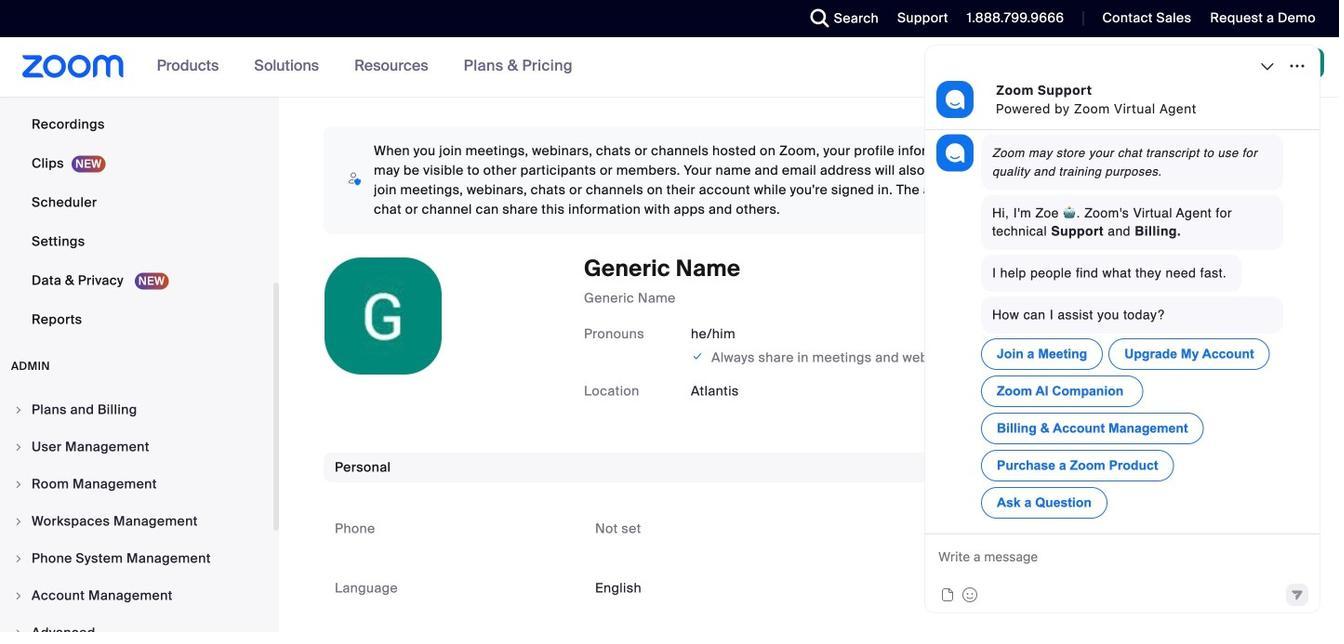 Task type: describe. For each thing, give the bounding box(es) containing it.
side navigation navigation
[[0, 0, 279, 632]]

3 right image from the top
[[13, 516, 24, 527]]

5 right image from the top
[[13, 628, 24, 632]]

admin menu menu
[[0, 393, 273, 632]]

7 menu item from the top
[[0, 616, 273, 632]]

user photo image
[[325, 258, 442, 375]]

product information navigation
[[143, 37, 587, 97]]

4 right image from the top
[[13, 591, 24, 602]]

1 right image from the top
[[13, 405, 24, 416]]

5 menu item from the top
[[0, 541, 273, 577]]

6 menu item from the top
[[0, 579, 273, 614]]



Task type: vqa. For each thing, say whether or not it's contained in the screenshot.
Personal Menu menu
yes



Task type: locate. For each thing, give the bounding box(es) containing it.
right image
[[13, 405, 24, 416], [13, 442, 24, 453], [13, 516, 24, 527], [13, 591, 24, 602], [13, 628, 24, 632]]

0 vertical spatial right image
[[13, 479, 24, 490]]

2 menu item from the top
[[0, 430, 273, 465]]

personal menu menu
[[0, 0, 273, 340]]

zoom logo image
[[22, 55, 124, 78]]

menu item
[[0, 393, 273, 428], [0, 430, 273, 465], [0, 467, 273, 502], [0, 504, 273, 539], [0, 541, 273, 577], [0, 579, 273, 614], [0, 616, 273, 632]]

edit user photo image
[[368, 308, 398, 325]]

2 right image from the top
[[13, 442, 24, 453]]

1 vertical spatial right image
[[13, 553, 24, 565]]

1 menu item from the top
[[0, 393, 273, 428]]

2 right image from the top
[[13, 553, 24, 565]]

4 menu item from the top
[[0, 504, 273, 539]]

right image
[[13, 479, 24, 490], [13, 553, 24, 565]]

banner
[[0, 37, 1339, 98]]

1 right image from the top
[[13, 479, 24, 490]]

meetings navigation
[[950, 37, 1339, 98]]

3 menu item from the top
[[0, 467, 273, 502]]

checked image
[[691, 347, 704, 366]]



